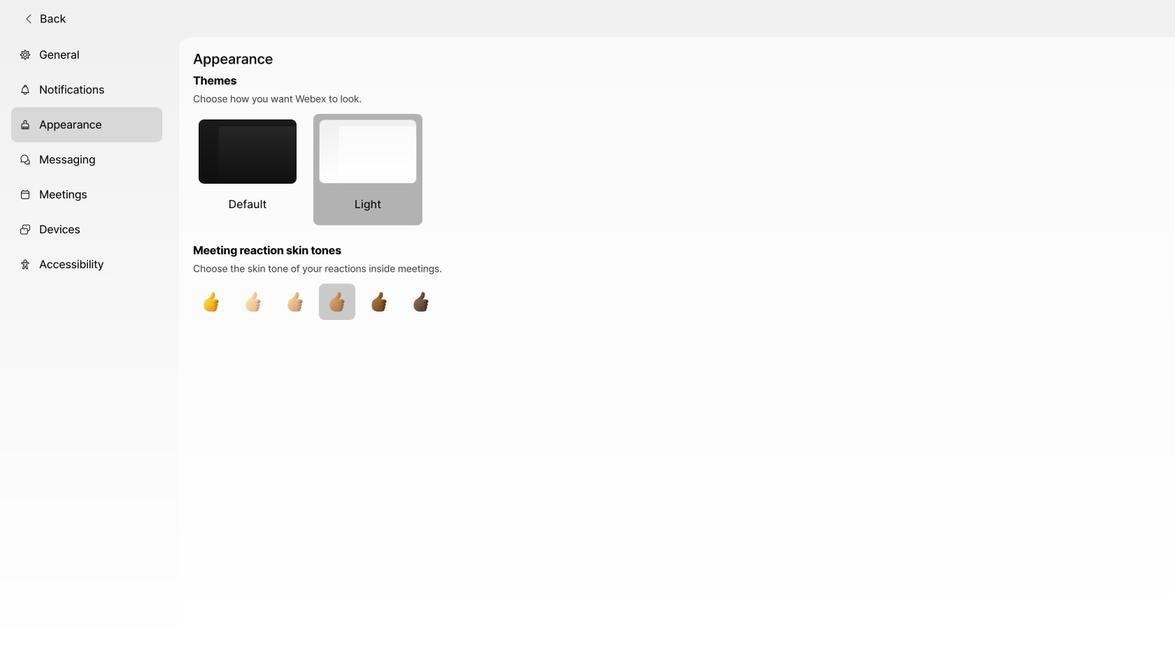 Task type: locate. For each thing, give the bounding box(es) containing it.
wrapper image inside accessibility tab
[[20, 259, 31, 270]]

wrapper image for notifications tab at the top left of page
[[20, 84, 31, 96]]

wrapper image inside devices tab
[[20, 224, 31, 236]]

3 wrapper image from the top
[[20, 259, 31, 270]]

2 wrapper image from the top
[[20, 119, 31, 131]]

messaging tab
[[11, 142, 162, 177]]

wrapper image inside messaging tab
[[20, 154, 31, 166]]

1 vertical spatial wrapper image
[[20, 119, 31, 131]]

wrapper image inside appearance tab
[[20, 119, 31, 131]]

wrapper image inside the meetings tab
[[20, 189, 31, 201]]

wrapper image for messaging tab
[[20, 154, 31, 166]]

wrapper image for accessibility tab
[[20, 259, 31, 270]]

settings navigation
[[0, 38, 179, 650]]

wrapper image
[[20, 84, 31, 96], [20, 119, 31, 131], [20, 259, 31, 270]]

wrapper image for the meetings tab
[[20, 189, 31, 201]]

wrapper image inside general tab
[[20, 49, 31, 61]]

wrapper image
[[23, 13, 34, 24], [20, 49, 31, 61], [20, 154, 31, 166], [20, 189, 31, 201], [20, 224, 31, 236]]

1 wrapper image from the top
[[20, 84, 31, 96]]

wrapper image for appearance tab
[[20, 119, 31, 131]]

0 vertical spatial wrapper image
[[20, 84, 31, 96]]

2 vertical spatial wrapper image
[[20, 259, 31, 270]]

wrapper image inside notifications tab
[[20, 84, 31, 96]]



Task type: describe. For each thing, give the bounding box(es) containing it.
meetings tab
[[11, 177, 162, 212]]

notifications tab
[[11, 73, 162, 108]]

wrapper image for general tab
[[20, 49, 31, 61]]

devices tab
[[11, 212, 162, 247]]

wrapper image for devices tab
[[20, 224, 31, 236]]

skin tone picker toolbar
[[193, 284, 959, 320]]

accessibility tab
[[11, 247, 162, 282]]

appearance tab
[[11, 108, 162, 142]]

general tab
[[11, 38, 162, 73]]



Task type: vqa. For each thing, say whether or not it's contained in the screenshot.
messagerie tab
no



